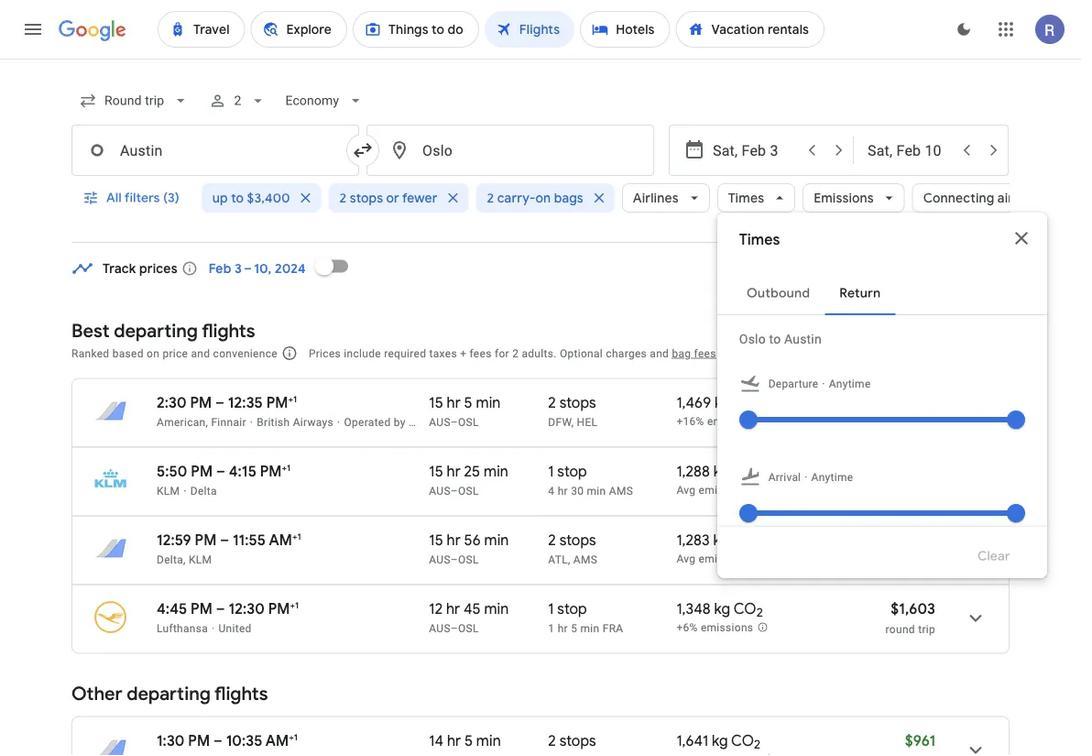Task type: locate. For each thing, give the bounding box(es) containing it.
co right 1,283
[[733, 531, 756, 549]]

+ inside 1:30 pm – 10:35 am + 1
[[289, 731, 294, 743]]

flights up convenience
[[202, 319, 255, 342]]

osl inside 12 hr 45 min aus – osl
[[458, 622, 479, 635]]

avg down 1,283
[[677, 553, 696, 566]]

15 inside 15 hr 25 min aus – osl
[[429, 462, 443, 481]]

emissions for 1,469
[[707, 415, 760, 428]]

emissions inside '1,283 kg co avg emissions'
[[699, 553, 752, 566]]

kg inside '1,283 kg co avg emissions'
[[713, 531, 730, 549]]

1 1 stop flight. element from the top
[[548, 462, 587, 483]]

for left adults.
[[495, 347, 509, 360]]

2 aus from the top
[[429, 484, 451, 497]]

+ for 4:15 pm
[[282, 462, 287, 473]]

4:45
[[157, 599, 187, 618]]

2 trip from the top
[[918, 623, 936, 636]]

1 vertical spatial to
[[769, 331, 781, 346]]

leaves austin-bergstrom international airport at 2:30 pm on saturday, february 3 and arrives at oslo airport at 12:35 pm on sunday, february 4. element
[[157, 393, 297, 412]]

1 vertical spatial 5
[[571, 622, 578, 635]]

emissions down 1,283
[[699, 553, 752, 566]]

osl for 45
[[458, 622, 479, 635]]

– left 11:55
[[220, 531, 229, 549]]

co inside 1,288 kg co 2
[[733, 462, 756, 481]]

kg up +6% emissions
[[714, 599, 731, 618]]

hr left fra
[[558, 622, 568, 635]]

Departure text field
[[713, 126, 797, 175]]

+ right 10:35
[[289, 731, 294, 743]]

None text field
[[71, 125, 359, 176]]

, inside "2 stops atl , ams"
[[568, 553, 571, 566]]

to for oslo
[[769, 331, 781, 346]]

3 15 from the top
[[429, 531, 443, 549]]

Departure time: 1:30 PM. text field
[[157, 731, 210, 750]]

1 vertical spatial on
[[147, 347, 160, 360]]

anytime right arrival
[[812, 471, 854, 484]]

trip inside $930 round trip
[[918, 417, 936, 429]]

0 vertical spatial round
[[886, 417, 915, 429]]

1 vertical spatial 2 stops flight. element
[[548, 531, 596, 552]]

– down total duration 15 hr 25 min. element
[[451, 484, 458, 497]]

avg
[[677, 484, 696, 497], [677, 553, 696, 566]]

4
[[548, 484, 555, 497]]

stops for 2 stops atl , ams
[[560, 531, 596, 549]]

5 for 15 hr 5 min aus – osl
[[464, 393, 473, 412]]

min
[[476, 393, 501, 412], [484, 462, 509, 481], [587, 484, 606, 497], [484, 531, 509, 549], [484, 599, 509, 618], [581, 622, 600, 635], [476, 731, 501, 750]]

0 vertical spatial trip
[[918, 417, 936, 429]]

anytime
[[829, 378, 871, 390], [812, 471, 854, 484]]

round
[[886, 417, 915, 429], [886, 623, 915, 636]]

kg inside 1,288 kg co 2
[[714, 462, 730, 481]]

stop inside 1 stop 1 hr 5 min fra
[[558, 599, 587, 618]]

min for 15 hr 56 min aus – osl
[[484, 531, 509, 549]]

min for 12 hr 45 min aus – osl
[[484, 599, 509, 618]]

pm up lufthansa
[[191, 599, 213, 618]]

round inside $1,603 round trip
[[886, 623, 915, 636]]

optional
[[560, 347, 603, 360]]

2 carry-on bags
[[487, 190, 584, 206]]

co inside '1,641 kg co 2'
[[731, 731, 754, 750]]

1 stop flight. element up the 30
[[548, 462, 587, 483]]

osl inside the 15 hr 56 min aus – osl
[[458, 553, 479, 566]]

on left the bags
[[536, 190, 551, 206]]

hr for 12 hr 45 min aus – osl
[[446, 599, 460, 618]]

1,288
[[677, 462, 710, 481]]

15 left 25
[[429, 462, 443, 481]]

to up "apply."
[[769, 331, 781, 346]]

hr inside 15 hr 25 min aus – osl
[[447, 462, 461, 481]]

1 vertical spatial for
[[468, 416, 483, 428]]

1 vertical spatial avg
[[677, 553, 696, 566]]

5
[[464, 393, 473, 412], [571, 622, 578, 635], [465, 731, 473, 750]]

on inside popup button
[[536, 190, 551, 206]]

1 vertical spatial round
[[886, 623, 915, 636]]

1
[[293, 393, 297, 405], [287, 462, 291, 473], [548, 462, 554, 481], [297, 531, 301, 542], [295, 599, 299, 611], [548, 599, 554, 618], [548, 622, 555, 635], [294, 731, 298, 743]]

aus inside 12 hr 45 min aus – osl
[[429, 622, 451, 635]]

am right 10:35
[[266, 731, 289, 750]]

+ right 11:55
[[292, 531, 297, 542]]

1 vertical spatial 1 stop flight. element
[[548, 599, 587, 621]]

hr inside 12 hr 45 min aus – osl
[[446, 599, 460, 618]]

for right reg at the bottom left of the page
[[468, 416, 483, 428]]

1 inside 1 stop 4 hr 30 min ams
[[548, 462, 554, 481]]

1 right 12:30
[[295, 599, 299, 611]]

1 fees from the left
[[470, 347, 492, 360]]

2 osl from the top
[[458, 484, 479, 497]]

+ inside 2:30 pm – 12:35 pm + 1
[[288, 393, 293, 405]]

, up 1 stop 1 hr 5 min fra
[[568, 553, 571, 566]]

5 up reg at the bottom left of the page
[[464, 393, 473, 412]]

1 horizontal spatial ,
[[572, 416, 574, 428]]

finnair down leaves austin-bergstrom international airport at 2:30 pm on saturday, february 3 and arrives at oslo airport at 12:35 pm on sunday, february 4. element
[[211, 416, 246, 428]]

0 vertical spatial ams
[[609, 484, 633, 497]]

+ inside 12:59 pm – 11:55 am + 1
[[292, 531, 297, 542]]

min inside 15 hr 25 min aus – osl
[[484, 462, 509, 481]]

avg down 1,288
[[677, 484, 696, 497]]

aus
[[429, 416, 451, 428], [429, 484, 451, 497], [429, 553, 451, 566], [429, 622, 451, 635]]

961 US dollars text field
[[905, 731, 936, 750]]

oslo
[[739, 331, 766, 346]]

min inside the 15 hr 56 min aus – osl
[[484, 531, 509, 549]]

+ inside 5:50 pm – 4:15 pm + 1
[[282, 462, 287, 473]]

trip
[[918, 417, 936, 429], [918, 623, 936, 636]]

2 1 stop flight. element from the top
[[548, 599, 587, 621]]

1 inside 5:50 pm – 4:15 pm + 1
[[287, 462, 291, 473]]

stops inside popup button
[[350, 190, 383, 206]]

leaves austin-bergstrom international airport at 4:45 pm on saturday, february 3 and arrives at oslo airport at 12:30 pm on sunday, february 4. element
[[157, 599, 299, 618]]

1 up british airways
[[293, 393, 297, 405]]

1 horizontal spatial finnair
[[486, 416, 521, 428]]

2 stops flight. element
[[548, 393, 596, 415], [548, 531, 596, 552], [548, 731, 596, 753]]

1 horizontal spatial fees
[[694, 347, 716, 360]]

kg up avg emissions
[[714, 462, 730, 481]]

to inside popup button
[[231, 190, 244, 206]]

co
[[734, 393, 757, 412], [733, 462, 756, 481], [733, 531, 756, 549], [734, 599, 757, 618], [731, 731, 754, 750]]

ams
[[609, 484, 633, 497], [574, 553, 598, 566]]

2 inside 1,288 kg co 2
[[756, 468, 762, 483]]

– inside 12 hr 45 min aus – osl
[[451, 622, 458, 635]]

times down times popup button
[[739, 230, 780, 249]]

15 up "operated by nordic reg for finnair"
[[429, 393, 443, 412]]

adults.
[[522, 347, 557, 360]]

+16%
[[677, 415, 704, 428]]

1 vertical spatial stop
[[558, 599, 587, 618]]

1:30 pm – 10:35 am + 1
[[157, 731, 298, 750]]

+ right 4:15
[[282, 462, 287, 473]]

total duration 15 hr 56 min. element
[[429, 531, 548, 552]]

for
[[495, 347, 509, 360], [468, 416, 483, 428]]

0 vertical spatial am
[[269, 531, 292, 549]]

and
[[191, 347, 210, 360], [650, 347, 669, 360]]

min right 14
[[476, 731, 501, 750]]

hr for 15 hr 25 min aus – osl
[[447, 462, 461, 481]]

1 round from the top
[[886, 417, 915, 429]]

1 inside 2:30 pm – 12:35 pm + 1
[[293, 393, 297, 405]]

stops inside 2 stops dfw , hel
[[560, 393, 596, 412]]

fees right bag
[[694, 347, 716, 360]]

Departure time: 2:30 PM. text field
[[157, 393, 212, 412]]

flights for best departing flights
[[202, 319, 255, 342]]

delta
[[190, 484, 217, 497]]

1 vertical spatial 15
[[429, 462, 443, 481]]

hr inside '15 hr 5 min aus – osl'
[[447, 393, 461, 412]]

klm
[[157, 484, 180, 497], [189, 553, 212, 566]]

12:59
[[157, 531, 191, 549]]

osl down 56
[[458, 553, 479, 566]]

anytime for departure
[[829, 378, 871, 390]]

and left bag
[[650, 347, 669, 360]]

co up +16% emissions
[[734, 393, 757, 412]]

3 osl from the top
[[458, 553, 479, 566]]

 image
[[250, 416, 253, 428]]

min right 25
[[484, 462, 509, 481]]

1 vertical spatial am
[[266, 731, 289, 750]]

2 stops flight. element for 15 hr 56 min
[[548, 531, 596, 552]]

15
[[429, 393, 443, 412], [429, 462, 443, 481], [429, 531, 443, 549]]

1 stop flight. element for 12 hr 45 min
[[548, 599, 587, 621]]

1 aus from the top
[[429, 416, 451, 428]]

1 vertical spatial flights
[[215, 682, 268, 706]]

0 horizontal spatial to
[[231, 190, 244, 206]]

0 vertical spatial times
[[728, 190, 765, 206]]

departing up ranked based on price and convenience
[[114, 319, 198, 342]]

0 vertical spatial departing
[[114, 319, 198, 342]]

british
[[257, 416, 290, 428]]

5 inside 1 stop 1 hr 5 min fra
[[571, 622, 578, 635]]

aus right "by"
[[429, 416, 451, 428]]

min left fra
[[581, 622, 600, 635]]

times button
[[717, 176, 796, 220]]

1 horizontal spatial on
[[536, 190, 551, 206]]

emissions for 1,348
[[701, 622, 754, 634]]

emissions down 1,348 kg co 2
[[701, 622, 754, 634]]

1 inside 1:30 pm – 10:35 am + 1
[[294, 731, 298, 743]]

+ right 12:30
[[290, 599, 295, 611]]

1 down british airways
[[287, 462, 291, 473]]

None search field
[[71, 79, 1078, 578]]

prices
[[139, 260, 178, 277]]

osl inside '15 hr 5 min aus – osl'
[[458, 416, 479, 428]]

round inside $930 round trip
[[886, 417, 915, 429]]

2 inside '1,641 kg co 2'
[[754, 737, 761, 753]]

stop for 15 hr 25 min
[[558, 462, 587, 481]]

0 vertical spatial to
[[231, 190, 244, 206]]

Arrival time: 12:30 PM on  Sunday, February 4. text field
[[229, 599, 299, 618]]

4:45 pm – 12:30 pm + 1
[[157, 599, 299, 618]]

1 15 from the top
[[429, 393, 443, 412]]

5 inside total duration 14 hr 5 min. element
[[465, 731, 473, 750]]

1 stop flight. element
[[548, 462, 587, 483], [548, 599, 587, 621]]

klm down 5:50
[[157, 484, 180, 497]]

osl inside 15 hr 25 min aus – osl
[[458, 484, 479, 497]]

all filters (3) button
[[71, 176, 194, 220]]

trip inside $1,603 round trip
[[918, 623, 936, 636]]

0 vertical spatial 1 stop flight. element
[[548, 462, 587, 483]]

3 aus from the top
[[429, 553, 451, 566]]

departing up 1:30
[[127, 682, 211, 706]]

hr inside the 15 hr 56 min aus – osl
[[447, 531, 461, 549]]

american, finnair
[[157, 416, 246, 428]]

15 inside the 15 hr 56 min aus – osl
[[429, 531, 443, 549]]

15 hr 25 min aus – osl
[[429, 462, 509, 497]]

leaves austin-bergstrom international airport at 5:50 pm on saturday, february 3 and arrives at oslo airport at 4:15 pm on sunday, february 4. element
[[157, 462, 291, 481]]

0 vertical spatial flights
[[202, 319, 255, 342]]

2 stop from the top
[[558, 599, 587, 618]]

– inside 15 hr 25 min aus – osl
[[451, 484, 458, 497]]

– inside '15 hr 5 min aus – osl'
[[451, 416, 458, 428]]

1 horizontal spatial and
[[650, 347, 669, 360]]

hr right 4
[[558, 484, 568, 497]]

stop up layover (1 of 1) is a 1 hr 5 min layover at frankfurt am main airport in frankfurt. element
[[558, 599, 587, 618]]

1 trip from the top
[[918, 417, 936, 429]]

flight details. leaves austin-bergstrom international airport at 1:30 pm on saturday, february 3 and arrives at oslo airport at 10:35 am on sunday, february 4. image
[[954, 728, 998, 755]]

flights
[[202, 319, 255, 342], [215, 682, 268, 706]]

4:15
[[229, 462, 257, 481]]

hr inside total duration 14 hr 5 min. element
[[447, 731, 461, 750]]

united
[[219, 622, 252, 635]]

15 left 56
[[429, 531, 443, 549]]

fees
[[470, 347, 492, 360], [694, 347, 716, 360]]

min right the 45
[[484, 599, 509, 618]]

finnair down total duration 15 hr 5 min. element
[[486, 416, 521, 428]]

aus for 12 hr 45 min
[[429, 622, 451, 635]]

0 horizontal spatial on
[[147, 347, 160, 360]]

pm right 4:15
[[260, 462, 282, 481]]

, left "hel"
[[572, 416, 574, 428]]

flights for other departing flights
[[215, 682, 268, 706]]

1 inside 12:59 pm – 11:55 am + 1
[[297, 531, 301, 542]]

hr right 14
[[447, 731, 461, 750]]

0 horizontal spatial fees
[[470, 347, 492, 360]]

min inside 12 hr 45 min aus – osl
[[484, 599, 509, 618]]

track prices
[[103, 260, 178, 277]]

klm down 12:59 pm text field
[[189, 553, 212, 566]]

aus inside the 15 hr 56 min aus – osl
[[429, 553, 451, 566]]

anytime down assistance
[[829, 378, 871, 390]]

Arrival time: 4:15 PM on  Sunday, February 4. text field
[[229, 462, 291, 481]]

kg inside 1,348 kg co 2
[[714, 599, 731, 618]]

prices
[[309, 347, 341, 360]]

1 vertical spatial departing
[[127, 682, 211, 706]]

fees right taxes
[[470, 347, 492, 360]]

aus up the 12
[[429, 553, 451, 566]]

am right 11:55
[[269, 531, 292, 549]]

, inside 2 stops dfw , hel
[[572, 416, 574, 428]]

– left 4:15
[[216, 462, 225, 481]]

1 right 10:35
[[294, 731, 298, 743]]

1 vertical spatial ams
[[574, 553, 598, 566]]

times down departure text field
[[728, 190, 765, 206]]

connecting
[[924, 190, 995, 206]]

feb
[[209, 260, 231, 277]]

– down total duration 15 hr 56 min. element
[[451, 553, 458, 566]]

1603 US dollars text field
[[891, 599, 936, 618]]

11:55
[[233, 531, 266, 549]]

1 horizontal spatial ams
[[609, 484, 633, 497]]

2024
[[275, 260, 306, 277]]

1 stop from the top
[[558, 462, 587, 481]]

trip down 1603 us dollars text box
[[918, 623, 936, 636]]

kg inside '1,641 kg co 2'
[[712, 731, 728, 750]]

hr for 15 hr 56 min aus – osl
[[447, 531, 461, 549]]

to right up
[[231, 190, 244, 206]]

hr inside 1 stop 4 hr 30 min ams
[[558, 484, 568, 497]]

0 vertical spatial ,
[[572, 416, 574, 428]]

2 stops flight. element for 15 hr 5 min
[[548, 393, 596, 415]]

1 up 4
[[548, 462, 554, 481]]

min right 56
[[484, 531, 509, 549]]

min for 14 hr 5 min
[[476, 731, 501, 750]]

– inside the 15 hr 56 min aus – osl
[[451, 553, 458, 566]]

min inside '15 hr 5 min aus – osl'
[[476, 393, 501, 412]]

times inside popup button
[[728, 190, 765, 206]]

co inside '1,283 kg co avg emissions'
[[733, 531, 756, 549]]

0 vertical spatial stop
[[558, 462, 587, 481]]

aus down the 12
[[429, 622, 451, 635]]

may
[[719, 347, 741, 360]]

aus for 15 hr 56 min
[[429, 553, 451, 566]]

0 vertical spatial 2 stops flight. element
[[548, 393, 596, 415]]

min inside 1 stop 4 hr 30 min ams
[[587, 484, 606, 497]]

co right 1,641
[[731, 731, 754, 750]]

15 inside '15 hr 5 min aus – osl'
[[429, 393, 443, 412]]

aus inside '15 hr 5 min aus – osl'
[[429, 416, 451, 428]]

1 vertical spatial ,
[[568, 553, 571, 566]]

0 horizontal spatial ams
[[574, 553, 598, 566]]

,
[[572, 416, 574, 428], [568, 553, 571, 566]]

2 vertical spatial 15
[[429, 531, 443, 549]]

1 right 11:55
[[297, 531, 301, 542]]

pm up american, finnair
[[190, 393, 212, 412]]

ams inside "2 stops atl , ams"
[[574, 553, 598, 566]]

aus down total duration 15 hr 25 min. element
[[429, 484, 451, 497]]

None field
[[71, 84, 197, 117], [278, 84, 372, 117], [71, 84, 197, 117], [278, 84, 372, 117]]

15 for 15 hr 56 min
[[429, 531, 443, 549]]

2 15 from the top
[[429, 462, 443, 481]]

total duration 14 hr 5 min. element
[[429, 731, 548, 753]]

0 vertical spatial on
[[536, 190, 551, 206]]

1,283 kg co avg emissions
[[677, 531, 756, 566]]

min for 15 hr 5 min aus – osl
[[476, 393, 501, 412]]

0 vertical spatial 15
[[429, 393, 443, 412]]

min up "operated by nordic reg for finnair"
[[476, 393, 501, 412]]

2 vertical spatial 2 stops flight. element
[[548, 731, 596, 753]]

on left price
[[147, 347, 160, 360]]

on
[[536, 190, 551, 206], [147, 347, 160, 360]]

hr right the 12
[[446, 599, 460, 618]]

main content
[[71, 244, 1010, 755]]

emissions down 1,469 kg co 2
[[707, 415, 760, 428]]

osl down 25
[[458, 484, 479, 497]]

airlines
[[633, 190, 679, 206]]

Departure time: 5:50 PM. text field
[[157, 462, 213, 481]]

1 finnair from the left
[[211, 416, 246, 428]]

1 left fra
[[548, 622, 555, 635]]

– right nordic
[[451, 416, 458, 428]]

kg for 1,641
[[712, 731, 728, 750]]

stop
[[558, 462, 587, 481], [558, 599, 587, 618]]

emissions
[[707, 415, 760, 428], [699, 484, 752, 497], [699, 553, 752, 566], [701, 622, 754, 634]]

5 inside '15 hr 5 min aus – osl'
[[464, 393, 473, 412]]

loading results progress bar
[[0, 59, 1081, 62]]

2 2 stops flight. element from the top
[[548, 531, 596, 552]]

kg
[[715, 393, 731, 412], [714, 462, 730, 481], [713, 531, 730, 549], [714, 599, 731, 618], [712, 731, 728, 750]]

4 aus from the top
[[429, 622, 451, 635]]

pm
[[190, 393, 212, 412], [266, 393, 288, 412], [191, 462, 213, 481], [260, 462, 282, 481], [195, 531, 217, 549], [191, 599, 213, 618], [268, 599, 290, 618], [188, 731, 210, 750]]

hr up reg at the bottom left of the page
[[447, 393, 461, 412]]

1 horizontal spatial for
[[495, 347, 509, 360]]

layover (1 of 1) is a 4 hr 30 min layover at amsterdam airport schiphol in amsterdam. element
[[548, 483, 668, 498]]

co inside 1,469 kg co 2
[[734, 393, 757, 412]]

$3,400
[[247, 190, 290, 206]]

0 vertical spatial avg
[[677, 484, 696, 497]]

departure
[[769, 378, 819, 390]]

1 horizontal spatial to
[[769, 331, 781, 346]]

1 and from the left
[[191, 347, 210, 360]]

osl for 5
[[458, 416, 479, 428]]

ams right atl
[[574, 553, 598, 566]]

0 vertical spatial anytime
[[829, 378, 871, 390]]

to
[[231, 190, 244, 206], [769, 331, 781, 346]]

round down $930 text field
[[886, 417, 915, 429]]

aus for 15 hr 25 min
[[429, 484, 451, 497]]

1 vertical spatial trip
[[918, 623, 936, 636]]

hr left 56
[[447, 531, 461, 549]]

operated by nordic reg for finnair
[[344, 416, 521, 428]]

kg up +16% emissions
[[715, 393, 731, 412]]

ams right the 30
[[609, 484, 633, 497]]

trip down $930 text field
[[918, 417, 936, 429]]

layover (1 of 2) is a 1 hr 23 min layover at hartsfield-jackson atlanta international airport in atlanta. layover (2 of 2) is a 2 hr 15 min layover at amsterdam airport schiphol in amsterdam. element
[[548, 552, 668, 567]]

1 2 stops flight. element from the top
[[548, 393, 596, 415]]

osl down the 45
[[458, 622, 479, 635]]

pm right 1:30
[[188, 731, 210, 750]]

2 round from the top
[[886, 623, 915, 636]]

co up avg emissions
[[733, 462, 756, 481]]

learn more about tracked prices image
[[181, 260, 198, 277]]

emissions down 1,288 kg co 2
[[699, 484, 752, 497]]

None text field
[[367, 125, 654, 176]]

0 vertical spatial 5
[[464, 393, 473, 412]]

0 horizontal spatial and
[[191, 347, 210, 360]]

ranked based on price and convenience
[[71, 347, 278, 360]]

0 vertical spatial klm
[[157, 484, 180, 497]]

–
[[215, 393, 225, 412], [451, 416, 458, 428], [216, 462, 225, 481], [451, 484, 458, 497], [220, 531, 229, 549], [451, 553, 458, 566], [216, 599, 225, 618], [451, 622, 458, 635], [214, 731, 223, 750]]

co for 1,288
[[733, 462, 756, 481]]

2 and from the left
[[650, 347, 669, 360]]

2 vertical spatial 5
[[465, 731, 473, 750]]

1 stop flight. element down atl
[[548, 599, 587, 621]]

2 stops or fewer
[[340, 190, 438, 206]]

aus inside 15 hr 25 min aus – osl
[[429, 484, 451, 497]]

atl
[[548, 553, 568, 566]]

times
[[728, 190, 765, 206], [739, 230, 780, 249]]

hr left 25
[[447, 462, 461, 481]]

departing for other
[[127, 682, 211, 706]]

2 carry-on bags button
[[476, 176, 615, 220]]

airways
[[293, 416, 334, 428]]

aus for 15 hr 5 min
[[429, 416, 451, 428]]

stop up the 30
[[558, 462, 587, 481]]

1 osl from the top
[[458, 416, 479, 428]]

45
[[464, 599, 481, 618]]

1 vertical spatial anytime
[[812, 471, 854, 484]]

1,348 kg co 2
[[677, 599, 763, 621]]

kg right 1,283
[[713, 531, 730, 549]]

co inside 1,348 kg co 2
[[734, 599, 757, 618]]

4 osl from the top
[[458, 622, 479, 635]]

– down total duration 12 hr 45 min. element
[[451, 622, 458, 635]]

stops inside "2 stops atl , ams"
[[560, 531, 596, 549]]

+ inside 4:45 pm – 12:30 pm + 1
[[290, 599, 295, 611]]

– up the united
[[216, 599, 225, 618]]

0 horizontal spatial finnair
[[211, 416, 246, 428]]

stop inside 1 stop 4 hr 30 min ams
[[558, 462, 587, 481]]

15 for 15 hr 5 min
[[429, 393, 443, 412]]

2 avg from the top
[[677, 553, 696, 566]]

0 horizontal spatial ,
[[568, 553, 571, 566]]

+6%
[[677, 622, 698, 634]]

5 left fra
[[571, 622, 578, 635]]

1 horizontal spatial klm
[[189, 553, 212, 566]]

kg inside 1,469 kg co 2
[[715, 393, 731, 412]]

12:30
[[229, 599, 265, 618]]

pm right 12:30
[[268, 599, 290, 618]]



Task type: describe. For each thing, give the bounding box(es) containing it.
stops for 2 stops or fewer
[[350, 190, 383, 206]]

2 fees from the left
[[694, 347, 716, 360]]

+ for 12:30 pm
[[290, 599, 295, 611]]

connecting airports button
[[913, 176, 1078, 220]]

passenger
[[777, 347, 831, 360]]

15 hr 5 min aus – osl
[[429, 393, 501, 428]]

up to $3,400 button
[[201, 176, 321, 220]]

Arrival time: 12:35 PM on  Sunday, February 4. text field
[[228, 393, 297, 412]]

, for 15 hr 5 min
[[572, 416, 574, 428]]

– left 12:35
[[215, 393, 225, 412]]

layover (1 of 2) is a 1 hr 17 min layover at dallas/fort worth international airport in dallas. layover (2 of 2) is a 1 hr layover at helsinki airport in helsinki. element
[[548, 415, 668, 429]]

– left 10:35
[[214, 731, 223, 750]]

1,469 kg co 2
[[677, 393, 764, 414]]

12:59 pm – 11:55 am + 1
[[157, 531, 301, 549]]

pm up delta, klm
[[195, 531, 217, 549]]

1 inside 4:45 pm – 12:30 pm + 1
[[295, 599, 299, 611]]

1 stop 1 hr 5 min fra
[[548, 599, 624, 635]]

emissions button
[[803, 176, 905, 220]]

required
[[384, 347, 426, 360]]

1,348
[[677, 599, 711, 618]]

$1,603
[[891, 599, 936, 618]]

osl for 25
[[458, 484, 479, 497]]

by
[[394, 416, 406, 428]]

swap origin and destination. image
[[352, 139, 374, 161]]

leaves austin-bergstrom international airport at 1:30 pm on saturday, february 3 and arrives at oslo airport at 10:35 am on sunday, february 4. element
[[157, 731, 298, 750]]

convenience
[[213, 347, 278, 360]]

emissions
[[814, 190, 874, 206]]

25
[[464, 462, 480, 481]]

none search field containing times
[[71, 79, 1078, 578]]

price
[[163, 347, 188, 360]]

avg emissions
[[677, 484, 752, 497]]

hel
[[577, 416, 598, 428]]

include
[[344, 347, 381, 360]]

kg for 1,283
[[713, 531, 730, 549]]

stop for 12 hr 45 min
[[558, 599, 587, 618]]

1:30
[[157, 731, 185, 750]]

track
[[103, 260, 136, 277]]

feb 3 – 10, 2024
[[209, 260, 306, 277]]

2 inside 2 stops dfw , hel
[[548, 393, 556, 412]]

+ right taxes
[[460, 347, 467, 360]]

nordic
[[409, 416, 443, 428]]

kg for 1,469
[[715, 393, 731, 412]]

pm up delta
[[191, 462, 213, 481]]

$930 round trip
[[886, 393, 936, 429]]

emissions for 1,288
[[699, 484, 752, 497]]

on for carry-
[[536, 190, 551, 206]]

2 inside popup button
[[340, 190, 347, 206]]

Arrival time: 10:35 AM on  Sunday, February 4. text field
[[226, 731, 298, 750]]

anytime for arrival
[[812, 471, 854, 484]]

10:35
[[226, 731, 263, 750]]

total duration 12 hr 45 min. element
[[429, 599, 548, 621]]

ams inside 1 stop 4 hr 30 min ams
[[609, 484, 633, 497]]

reg
[[446, 416, 465, 428]]

5:50 pm – 4:15 pm + 1
[[157, 462, 291, 481]]

other departing flights
[[71, 682, 268, 706]]

1 stop flight. element for 15 hr 25 min
[[548, 462, 587, 483]]

all
[[106, 190, 122, 206]]

to for up
[[231, 190, 244, 206]]

am for 10:35 am
[[266, 731, 289, 750]]

layover (1 of 1) is a 1 hr 5 min layover at frankfurt am main airport in frankfurt. element
[[548, 621, 668, 636]]

15 hr 56 min aus – osl
[[429, 531, 509, 566]]

0 horizontal spatial for
[[468, 416, 483, 428]]

2 inside 1,469 kg co 2
[[757, 399, 764, 414]]

5 for 14 hr 5 min
[[465, 731, 473, 750]]

14 hr 5 min
[[429, 731, 501, 750]]

bag
[[672, 347, 691, 360]]

15 for 15 hr 25 min
[[429, 462, 443, 481]]

american,
[[157, 416, 208, 428]]

2 stops atl , ams
[[548, 531, 598, 566]]

co for 1,283
[[733, 531, 756, 549]]

round for $930
[[886, 417, 915, 429]]

14
[[429, 731, 444, 750]]

filters
[[125, 190, 160, 206]]

pm up british
[[266, 393, 288, 412]]

2:30 pm – 12:35 pm + 1
[[157, 393, 297, 412]]

2 button
[[201, 79, 274, 123]]

austin
[[784, 331, 822, 346]]

stops for 2 stops dfw , hel
[[560, 393, 596, 412]]

3 – 10,
[[235, 260, 272, 277]]

Departure time: 12:59 PM. text field
[[157, 531, 217, 549]]

charges
[[606, 347, 647, 360]]

1 avg from the top
[[677, 484, 696, 497]]

56
[[464, 531, 481, 549]]

(3)
[[163, 190, 179, 206]]

best departing flights
[[71, 319, 255, 342]]

12 hr 45 min aus – osl
[[429, 599, 509, 635]]

learn more about ranking image
[[281, 345, 298, 362]]

delta,
[[157, 553, 186, 566]]

up to $3,400
[[212, 190, 290, 206]]

taxes
[[429, 347, 457, 360]]

osl for 56
[[458, 553, 479, 566]]

bags
[[554, 190, 584, 206]]

$961
[[905, 731, 936, 750]]

Arrival time: 11:55 AM on  Sunday, February 4. text field
[[233, 531, 301, 549]]

kg for 1,348
[[714, 599, 731, 618]]

Departure time: 4:45 PM. text field
[[157, 599, 213, 618]]

1 vertical spatial klm
[[189, 553, 212, 566]]

2 inside "2 stops atl , ams"
[[548, 531, 556, 549]]

2:30
[[157, 393, 187, 412]]

operated
[[344, 416, 391, 428]]

2 stops
[[548, 731, 596, 750]]

delta, klm
[[157, 553, 212, 566]]

1,469
[[677, 393, 711, 412]]

main menu image
[[22, 18, 44, 40]]

or
[[386, 190, 399, 206]]

+ for 11:55 am
[[292, 531, 297, 542]]

co for 1,469
[[734, 393, 757, 412]]

co for 1,348
[[734, 599, 757, 618]]

flight details. leaves austin-bergstrom international airport at 4:45 pm on saturday, february 3 and arrives at oslo airport at 12:30 pm on sunday, february 4. image
[[954, 596, 998, 640]]

12:35
[[228, 393, 263, 412]]

hr for 14 hr 5 min
[[447, 731, 461, 750]]

1,641
[[677, 731, 709, 750]]

, for 15 hr 56 min
[[568, 553, 571, 566]]

+ for 12:35 pm
[[288, 393, 293, 405]]

30
[[571, 484, 584, 497]]

+ for 10:35 am
[[289, 731, 294, 743]]

trip for $1,603
[[918, 623, 936, 636]]

total duration 15 hr 25 min. element
[[429, 462, 548, 483]]

bag fees button
[[672, 347, 716, 360]]

am for 11:55 am
[[269, 531, 292, 549]]

$1,603 round trip
[[886, 599, 936, 636]]

2 inside 1,348 kg co 2
[[757, 605, 763, 621]]

main content containing best departing flights
[[71, 244, 1010, 755]]

co for 1,641
[[731, 731, 754, 750]]

oslo to austin
[[739, 331, 822, 346]]

carry-
[[497, 190, 536, 206]]

departing for best
[[114, 319, 198, 342]]

close dialog image
[[1011, 227, 1033, 249]]

total duration 15 hr 5 min. element
[[429, 393, 548, 415]]

1 vertical spatial times
[[739, 230, 780, 249]]

fewer
[[402, 190, 438, 206]]

change appearance image
[[942, 7, 986, 51]]

1,641 kg co 2
[[677, 731, 761, 753]]

stops for 2 stops
[[560, 731, 596, 750]]

+16% emissions
[[677, 415, 760, 428]]

connecting airports
[[924, 190, 1047, 206]]

round for $1,603
[[886, 623, 915, 636]]

930 US dollars text field
[[901, 393, 936, 412]]

3 2 stops flight. element from the top
[[548, 731, 596, 753]]

leaves austin-bergstrom international airport at 12:59 pm on saturday, february 3 and arrives at oslo airport at 11:55 am on sunday, february 4. element
[[157, 531, 301, 549]]

kg for 1,288
[[714, 462, 730, 481]]

1 stop 4 hr 30 min ams
[[548, 462, 633, 497]]

trip for $930
[[918, 417, 936, 429]]

hr for 15 hr 5 min aus – osl
[[447, 393, 461, 412]]

$930
[[901, 393, 936, 412]]

assistance
[[834, 347, 890, 360]]

british airways
[[257, 416, 334, 428]]

1 down atl
[[548, 599, 554, 618]]

ranked
[[71, 347, 109, 360]]

2 finnair from the left
[[486, 416, 521, 428]]

0 horizontal spatial klm
[[157, 484, 180, 497]]

airports
[[998, 190, 1047, 206]]

Return text field
[[868, 126, 952, 175]]

12
[[429, 599, 443, 618]]

0 vertical spatial for
[[495, 347, 509, 360]]

avg inside '1,283 kg co avg emissions'
[[677, 553, 696, 566]]

find the best price region
[[71, 244, 1010, 305]]

min inside 1 stop 1 hr 5 min fra
[[581, 622, 600, 635]]

hr inside 1 stop 1 hr 5 min fra
[[558, 622, 568, 635]]

min for 15 hr 25 min aus – osl
[[484, 462, 509, 481]]

5:50
[[157, 462, 187, 481]]

all filters (3)
[[106, 190, 179, 206]]

on for based
[[147, 347, 160, 360]]

+6% emissions
[[677, 622, 754, 634]]

apply.
[[744, 347, 774, 360]]



Task type: vqa. For each thing, say whether or not it's contained in the screenshot.
All filters (3)
yes



